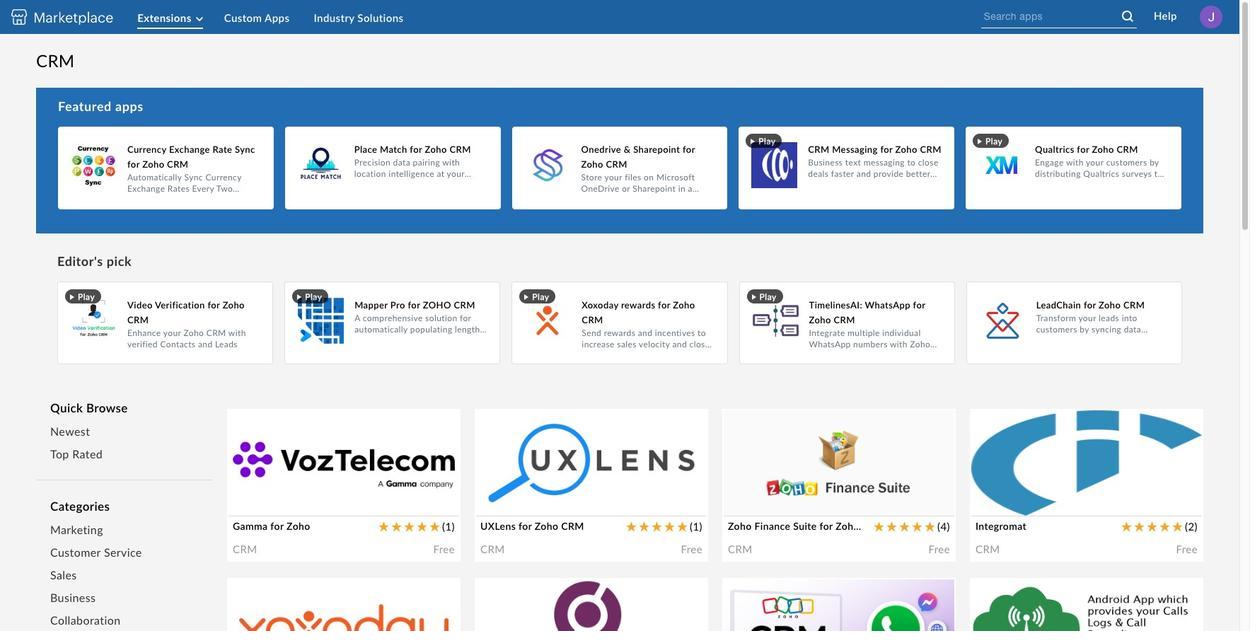 Task type: describe. For each thing, give the bounding box(es) containing it.
marketing
[[50, 523, 103, 536]]

structure
[[581, 195, 618, 205]]

records.
[[634, 206, 666, 217]]

extensions
[[137, 11, 192, 24]]

all
[[734, 504, 745, 517]]

top rated
[[50, 447, 103, 461]]

to inside 'xoxoday rewards for zoho crm send rewards and incentives to increase sales velocity and close more deals'
[[698, 328, 706, 338]]

★ ★ ★ ★ ★ (2)
[[1122, 520, 1198, 533]]

custom apps link
[[224, 8, 311, 28]]

rated
[[72, 447, 103, 461]]

leads
[[215, 339, 238, 350]]

1 vertical spatial by
[[1159, 180, 1168, 190]]

collaboration
[[50, 614, 121, 627]]

quick browse
[[50, 401, 128, 415]]

for inside "onedrive & sharepoint for zoho crm store your files on microsoft onedrive or sharepoint in a structure based on your crm modules and records."
[[683, 144, 695, 155]]

0 vertical spatial finance
[[771, 422, 821, 439]]

★ ★ ★ ★ ★ (4)
[[874, 520, 950, 533]]

for inside the qualtrics for zoho crm engage with your customers by distributing qualtrics surveys to enhance customer satisfaction by analyzing customer feedback.
[[1077, 144, 1090, 155]]

customer service
[[50, 546, 142, 559]]

crm inside integromat crm
[[982, 444, 1006, 456]]

and down incentives
[[673, 339, 687, 350]]

1 vertical spatial customer
[[1075, 191, 1112, 202]]

your inside video verification for zoho crm enhance your zoho crm with verified contacts and leads
[[163, 328, 181, 338]]

syncing
[[1092, 324, 1122, 335]]

zoho inside place match for zoho crm precision data pairing with location intelligence at your fingertips
[[425, 144, 447, 155]]

and up velocity
[[638, 328, 653, 338]]

transform
[[1037, 313, 1077, 323]]

clientpoint
[[486, 592, 558, 609]]

pro
[[391, 299, 405, 311]]

★ ★
[[1007, 465, 1031, 478]]

satisfaction
[[1111, 180, 1156, 190]]

more
[[582, 350, 602, 361]]

files
[[625, 172, 642, 183]]

help
[[1154, 9, 1177, 22]]

1 horizontal spatial suite
[[825, 422, 858, 439]]

1 vertical spatial on
[[646, 195, 656, 205]]

for inside uxlens for zoho crm crm
[[540, 422, 558, 439]]

data inside leadchain for zoho crm transform your leads into customers by syncing data automatically
[[1124, 324, 1142, 335]]

crm inside the qualtrics for zoho crm engage with your customers by distributing qualtrics surveys to enhance customer satisfaction by analyzing customer feedback.
[[1117, 144, 1138, 155]]

industry solutions link
[[314, 8, 425, 28]]

financial
[[786, 504, 827, 517]]

customer service link
[[50, 541, 199, 564]]

faster
[[831, 168, 854, 179]]

customers inside leadchain for zoho crm transform your leads into customers by syncing data automatically
[[1037, 324, 1078, 335]]

for inside place match for zoho crm precision data pairing with location intelligence at your fingertips
[[410, 144, 422, 155]]

into
[[1122, 313, 1138, 323]]

0 vertical spatial zoho finance suite for zoho crm
[[734, 422, 954, 439]]

based
[[620, 195, 643, 205]]

comprehensive
[[363, 313, 423, 323]]

crm messaging for zoho crm business text messaging to close deals faster and provide better service
[[808, 144, 942, 190]]

&
[[624, 144, 631, 155]]

close inside 'xoxoday rewards for zoho crm send rewards and incentives to increase sales velocity and close more deals'
[[690, 339, 710, 350]]

maps
[[355, 347, 376, 357]]

automatically
[[127, 172, 182, 183]]

every
[[192, 183, 214, 194]]

custom apps
[[224, 11, 290, 24]]

lengthy
[[455, 324, 485, 335]]

pbx
[[316, 504, 336, 517]]

pairing
[[413, 157, 440, 168]]

categories
[[50, 499, 110, 514]]

service
[[808, 180, 836, 190]]

for improving user experience
[[486, 487, 637, 500]]

for inside crm messaging for zoho crm business text messaging to close deals faster and provide better service
[[881, 144, 893, 155]]

shop
[[891, 487, 915, 500]]

populating
[[410, 324, 453, 335]]

zoho inside make zoho crm your one-stop shop for all of your financial operations.
[[764, 487, 789, 500]]

1 vertical spatial sync
[[184, 172, 203, 183]]

1 horizontal spatial exchange
[[169, 144, 210, 155]]

velocity
[[639, 339, 670, 350]]

0 horizontal spatial qualtrics
[[1035, 144, 1075, 155]]

contacts
[[160, 339, 196, 350]]

zoho inside 'timelinesai: whatsapp for zoho crm'
[[809, 314, 831, 326]]

your right all
[[761, 504, 783, 517]]

for inside make zoho crm your one-stop shop for all of your financial operations.
[[918, 487, 932, 500]]

enhance
[[127, 328, 161, 338]]

1 vertical spatial finance
[[755, 520, 791, 532]]

and inside video verification for zoho crm enhance your zoho crm with verified contacts and leads
[[198, 339, 213, 350]]

uxlens for uxlens for zoho crm crm
[[486, 422, 536, 439]]

automatically inside mapper pro for zoho crm a comprehensive solution for automatically populating lengthy address fields using google maps
[[355, 324, 408, 335]]

apps inside integrate your zoho apps with centrex - gamma's cloud pbx
[[339, 487, 362, 500]]

messaging
[[864, 157, 905, 168]]

for inside currency exchange rate sync for zoho crm automatically sync currency exchange rates every two hours!
[[127, 159, 140, 170]]

mapper
[[355, 299, 388, 311]]

make
[[734, 487, 761, 500]]

help link
[[1151, 6, 1181, 25]]

with inside video verification for zoho crm enhance your zoho crm with verified contacts and leads
[[228, 328, 246, 338]]

microsoft
[[657, 172, 695, 183]]

inditel
[[982, 592, 1022, 609]]

currency exchange rate sync for zoho crm automatically sync currency exchange rates every two hours!
[[127, 144, 255, 205]]

custom
[[224, 11, 262, 24]]

0 vertical spatial on
[[644, 172, 654, 183]]

xoxoday rewards for zoho crm send rewards and incentives to increase sales velocity and close more deals
[[582, 299, 710, 361]]

the glue of the internet
[[982, 487, 1098, 500]]

1 vertical spatial business
[[50, 591, 96, 604]]

in
[[678, 183, 686, 194]]

location
[[354, 168, 386, 179]]

solution
[[425, 313, 458, 323]]

gamma's
[[238, 504, 283, 517]]

top rated link
[[50, 443, 199, 466]]

crm inside 'timelinesai: whatsapp for zoho crm'
[[834, 314, 855, 326]]

one-
[[844, 487, 867, 500]]

and inside "onedrive & sharepoint for zoho crm store your files on microsoft onedrive or sharepoint in a structure based on your crm modules and records."
[[617, 206, 632, 217]]

zoho inside crm messaging for zoho crm business text messaging to close deals faster and provide better service
[[896, 144, 918, 155]]

crm inside mapper pro for zoho crm a comprehensive solution for automatically populating lengthy address fields using google maps
[[454, 299, 475, 311]]

whatsapp
[[865, 299, 911, 311]]

uxlens for zoho crm
[[480, 520, 584, 532]]

your up the or
[[605, 172, 623, 183]]

the
[[982, 487, 1000, 500]]

play for crm
[[759, 136, 776, 146]]

0 horizontal spatial apps
[[115, 98, 144, 114]]

of inside make zoho crm your one-stop shop for all of your financial operations.
[[748, 504, 758, 517]]

customers inside the qualtrics for zoho crm engage with your customers by distributing qualtrics surveys to enhance customer satisfaction by analyzing customer feedback.
[[1107, 157, 1148, 168]]

crm inside currency exchange rate sync for zoho crm automatically sync currency exchange rates every two hours!
[[167, 159, 189, 170]]

integromat for integromat crm
[[982, 422, 1052, 439]]

★ ★ ★ (4)
[[759, 465, 810, 478]]

xoxoday for xoxoday rewards for zoho crm send rewards and incentives to increase sales velocity and close more deals
[[582, 299, 619, 311]]

data inside place match for zoho crm precision data pairing with location intelligence at your fingertips
[[393, 157, 410, 168]]

xoxoday for xoxoday rewards for zoho crm crm
[[238, 592, 293, 609]]

editor's pick
[[57, 253, 132, 269]]

Search apps search field
[[981, 6, 1120, 27]]

integromat crm
[[982, 422, 1052, 456]]

1 vertical spatial qualtrics
[[1084, 168, 1120, 179]]

integromat for integromat
[[976, 520, 1027, 532]]

and inside crm messaging for zoho crm business text messaging to close deals faster and provide better service
[[857, 168, 871, 179]]

by inside leadchain for zoho crm transform your leads into customers by syncing data automatically
[[1080, 324, 1089, 335]]

platform
[[804, 592, 860, 609]]

internet
[[1059, 487, 1098, 500]]

marketing link
[[50, 519, 199, 541]]

a
[[355, 313, 360, 323]]

zoho inside "xoxoday rewards for zoho crm crm"
[[375, 592, 408, 609]]

mapper pro for zoho crm a comprehensive solution for automatically populating lengthy address fields using google maps
[[355, 299, 485, 357]]

for inside "xoxoday rewards for zoho crm crm"
[[352, 592, 371, 609]]

woztell
[[734, 592, 801, 609]]

to inside crm messaging for zoho crm business text messaging to close deals faster and provide better service
[[907, 157, 916, 168]]

intelligence
[[389, 168, 434, 179]]

a
[[688, 183, 693, 194]]

make zoho crm your one-stop shop for all of your financial operations.
[[734, 487, 932, 517]]

precision
[[354, 157, 391, 168]]



Task type: locate. For each thing, give the bounding box(es) containing it.
your up contacts at the left bottom of page
[[163, 328, 181, 338]]

1 horizontal spatial sync
[[235, 144, 255, 155]]

zoho inside "onedrive & sharepoint for zoho crm store your files on microsoft onedrive or sharepoint in a structure based on your crm modules and records."
[[581, 159, 604, 170]]

crm inside leadchain for zoho crm transform your leads into customers by syncing data automatically
[[1124, 299, 1145, 311]]

on
[[644, 172, 654, 183], [646, 195, 656, 205]]

app
[[1095, 592, 1122, 609]]

uxlens down for
[[480, 520, 516, 532]]

user
[[557, 487, 580, 500]]

close up better
[[918, 157, 939, 168]]

integrate your zoho apps with centrex - gamma's cloud pbx
[[238, 487, 435, 517]]

0 vertical spatial exchange
[[169, 144, 210, 155]]

0 vertical spatial sharepoint
[[633, 144, 680, 155]]

2 vertical spatial to
[[698, 328, 706, 338]]

qualtrics for zoho crm engage with your customers by distributing qualtrics surveys to enhance customer satisfaction by analyzing customer feedback.
[[1035, 144, 1168, 202]]

stop
[[867, 487, 888, 500]]

your inside place match for zoho crm precision data pairing with location intelligence at your fingertips
[[447, 168, 465, 179]]

your inside integrate your zoho apps with centrex - gamma's cloud pbx
[[286, 487, 308, 500]]

uxlens for uxlens for zoho crm
[[480, 520, 516, 532]]

1 vertical spatial integromat
[[976, 520, 1027, 532]]

rates
[[168, 183, 190, 194]]

1 horizontal spatial xoxoday
[[582, 299, 619, 311]]

woztell platform integration for zoho crm crm
[[734, 592, 1031, 626]]

fingertips
[[354, 180, 392, 190]]

send
[[582, 328, 602, 338]]

1 vertical spatial xoxoday
[[238, 592, 293, 609]]

-
[[431, 487, 435, 500]]

modules
[[581, 206, 615, 217]]

data
[[393, 157, 410, 168], [1124, 324, 1142, 335]]

operations.
[[830, 504, 885, 517]]

data down the into
[[1124, 324, 1142, 335]]

sharepoint right &
[[633, 144, 680, 155]]

uxlens inside uxlens for zoho crm crm
[[486, 422, 536, 439]]

for
[[486, 487, 502, 500]]

0 horizontal spatial to
[[698, 328, 706, 338]]

crm inside place match for zoho crm precision data pairing with location intelligence at your fingertips
[[450, 144, 471, 155]]

apps
[[265, 11, 290, 24]]

0 vertical spatial close
[[918, 157, 939, 168]]

0 vertical spatial qualtrics
[[1035, 144, 1075, 155]]

★ link
[[238, 463, 249, 478], [251, 463, 262, 478], [264, 463, 275, 478], [277, 463, 288, 478], [289, 463, 300, 478], [512, 463, 523, 478], [524, 463, 535, 478], [537, 463, 548, 478], [982, 463, 992, 478], [1007, 463, 1018, 478], [1020, 463, 1031, 478], [379, 515, 390, 533], [391, 515, 402, 533], [404, 515, 415, 533], [417, 515, 428, 533], [430, 515, 441, 533], [626, 515, 637, 533], [639, 515, 650, 533], [652, 515, 663, 533], [665, 515, 675, 533], [677, 515, 688, 533], [874, 515, 885, 533], [887, 515, 898, 533], [899, 515, 910, 533], [912, 515, 923, 533], [925, 515, 936, 533], [1122, 515, 1133, 533], [1134, 515, 1145, 533], [1147, 515, 1158, 533], [1160, 515, 1171, 533], [1173, 515, 1184, 533]]

★ ★ ★ ★ ★ (1) up integrate
[[238, 465, 315, 478]]

0 horizontal spatial xoxoday
[[238, 592, 293, 609]]

white image
[[1119, 8, 1137, 26]]

1 horizontal spatial close
[[918, 157, 939, 168]]

timelinesai: whatsapp for zoho crm
[[809, 299, 926, 326]]

1 vertical spatial suite
[[793, 520, 817, 532]]

play for video
[[78, 292, 95, 302]]

featured apps
[[58, 98, 144, 114]]

0 vertical spatial (4)
[[798, 465, 810, 478]]

sales
[[50, 568, 77, 582]]

exchange
[[169, 144, 210, 155], [127, 183, 165, 194]]

two
[[216, 183, 233, 194]]

customers down transform
[[1037, 324, 1078, 335]]

zoho inside 'inditel telephony app for zoho crm crm'
[[1148, 592, 1181, 609]]

your up records. at the right of the page
[[658, 195, 676, 205]]

0 vertical spatial apps
[[115, 98, 144, 114]]

zoho
[[425, 144, 447, 155], [896, 144, 918, 155], [1092, 144, 1114, 155], [142, 159, 165, 170], [581, 159, 604, 170], [223, 299, 245, 311], [673, 299, 695, 311], [1099, 299, 1121, 311], [809, 314, 831, 326], [184, 328, 204, 338], [562, 422, 595, 439], [734, 422, 767, 439], [884, 422, 917, 439], [311, 487, 336, 500], [764, 487, 789, 500], [287, 520, 310, 532], [535, 520, 559, 532], [728, 520, 752, 532], [836, 520, 860, 532], [375, 592, 408, 609], [961, 592, 995, 609], [1148, 592, 1181, 609]]

to up better
[[907, 157, 916, 168]]

qualtrics up satisfaction
[[1084, 168, 1120, 179]]

sync right rate
[[235, 144, 255, 155]]

currency up two
[[206, 172, 242, 183]]

zoho inside integrate your zoho apps with centrex - gamma's cloud pbx
[[311, 487, 336, 500]]

of left the
[[1027, 487, 1037, 500]]

1 vertical spatial exchange
[[127, 183, 165, 194]]

and left "leads" on the left of the page
[[198, 339, 213, 350]]

rewards
[[621, 299, 656, 311], [604, 328, 636, 338], [297, 592, 348, 609]]

uxlens up ★ ★ ★ ★ (1)
[[486, 422, 536, 439]]

your left "leads"
[[1079, 313, 1097, 323]]

uxlens for zoho crm crm
[[486, 422, 631, 456]]

1 horizontal spatial business
[[808, 157, 843, 168]]

1 horizontal spatial apps
[[339, 487, 362, 500]]

for
[[410, 144, 422, 155], [683, 144, 695, 155], [881, 144, 893, 155], [1077, 144, 1090, 155], [127, 159, 140, 170], [208, 299, 220, 311], [408, 299, 420, 311], [658, 299, 671, 311], [913, 299, 926, 311], [1084, 299, 1096, 311], [460, 313, 471, 323], [540, 422, 558, 439], [862, 422, 880, 439], [918, 487, 932, 500], [271, 520, 284, 532], [519, 520, 532, 532], [820, 520, 833, 532], [352, 592, 371, 609], [939, 592, 957, 609], [1126, 592, 1144, 609]]

1 horizontal spatial customers
[[1107, 157, 1148, 168]]

to inside the qualtrics for zoho crm engage with your customers by distributing qualtrics surveys to enhance customer satisfaction by analyzing customer feedback.
[[1155, 168, 1163, 179]]

better
[[906, 168, 931, 179]]

0 vertical spatial integromat
[[982, 422, 1052, 439]]

1 horizontal spatial to
[[907, 157, 916, 168]]

finance
[[771, 422, 821, 439], [755, 520, 791, 532]]

address
[[355, 335, 385, 346]]

place match for zoho crm precision data pairing with location intelligence at your fingertips
[[354, 144, 471, 190]]

deals inside 'xoxoday rewards for zoho crm send rewards and incentives to increase sales velocity and close more deals'
[[605, 350, 625, 361]]

zoho inside woztell platform integration for zoho crm crm
[[961, 592, 995, 609]]

1 horizontal spatial qualtrics
[[1084, 168, 1120, 179]]

integration
[[864, 592, 935, 609]]

1 vertical spatial (4)
[[938, 520, 950, 533]]

2 vertical spatial by
[[1080, 324, 1089, 335]]

1 vertical spatial apps
[[339, 487, 362, 500]]

sales
[[617, 339, 637, 350]]

play for xoxoday
[[532, 292, 550, 302]]

for inside 'inditel telephony app for zoho crm crm'
[[1126, 592, 1144, 609]]

0 vertical spatial customers
[[1107, 157, 1148, 168]]

automatically down transform
[[1037, 335, 1090, 346]]

enhance
[[1035, 180, 1069, 190]]

experience
[[583, 487, 637, 500]]

2 horizontal spatial ★ ★ ★ ★ ★ (1)
[[626, 520, 703, 533]]

suite up one-
[[825, 422, 858, 439]]

customer right "analyzing"
[[1075, 191, 1112, 202]]

by right satisfaction
[[1159, 180, 1168, 190]]

0 horizontal spatial currency
[[127, 144, 167, 155]]

xoxoday inside 'xoxoday rewards for zoho crm send rewards and incentives to increase sales velocity and close more deals'
[[582, 299, 619, 311]]

your right at on the left of the page
[[447, 168, 465, 179]]

for inside 'timelinesai: whatsapp for zoho crm'
[[913, 299, 926, 311]]

with left "centrex"
[[365, 487, 386, 500]]

zoho inside 'xoxoday rewards for zoho crm send rewards and incentives to increase sales velocity and close more deals'
[[673, 299, 695, 311]]

sharepoint up records. at the right of the page
[[633, 183, 676, 194]]

xoxoday
[[582, 299, 619, 311], [238, 592, 293, 609]]

★ ★ ★ ★ ★ (1) for integrate
[[379, 520, 455, 533]]

industry solutions
[[314, 11, 404, 24]]

1 vertical spatial data
[[1124, 324, 1142, 335]]

★ ★ ★ ★ ★ (1) down "centrex"
[[379, 520, 455, 533]]

1 vertical spatial automatically
[[1037, 335, 1090, 346]]

video
[[127, 299, 153, 311]]

at
[[437, 168, 445, 179]]

0 vertical spatial xoxoday
[[582, 299, 619, 311]]

newest link
[[50, 420, 199, 443]]

★ ★ ★ ★ (1)
[[499, 465, 563, 478]]

zoho inside uxlens for zoho crm crm
[[562, 422, 595, 439]]

1 vertical spatial rewards
[[604, 328, 636, 338]]

0 vertical spatial deals
[[808, 168, 829, 179]]

to right surveys
[[1155, 168, 1163, 179]]

1 horizontal spatial automatically
[[1037, 335, 1090, 346]]

0 vertical spatial automatically
[[355, 324, 408, 335]]

the
[[1040, 487, 1056, 500]]

of
[[1027, 487, 1037, 500], [748, 504, 758, 517]]

deals inside crm messaging for zoho crm business text messaging to close deals faster and provide better service
[[808, 168, 829, 179]]

by
[[1150, 157, 1159, 168], [1159, 180, 1168, 190], [1080, 324, 1089, 335]]

0 horizontal spatial data
[[393, 157, 410, 168]]

zoho inside the qualtrics for zoho crm engage with your customers by distributing qualtrics surveys to enhance customer satisfaction by analyzing customer feedback.
[[1092, 144, 1114, 155]]

newest
[[50, 425, 90, 438]]

zoho inside leadchain for zoho crm transform your leads into customers by syncing data automatically
[[1099, 299, 1121, 311]]

suite
[[825, 422, 858, 439], [793, 520, 817, 532]]

feedback.
[[1114, 191, 1153, 202]]

verification
[[155, 299, 205, 311]]

1 vertical spatial to
[[1155, 168, 1163, 179]]

with up "leads" on the left of the page
[[228, 328, 246, 338]]

business down sales
[[50, 591, 96, 604]]

1 vertical spatial close
[[690, 339, 710, 350]]

close down incentives
[[690, 339, 710, 350]]

0 horizontal spatial sync
[[184, 172, 203, 183]]

apps left "centrex"
[[339, 487, 362, 500]]

top
[[50, 447, 69, 461]]

using
[[412, 335, 433, 346]]

0 vertical spatial to
[[907, 157, 916, 168]]

messaging
[[832, 144, 878, 155]]

with inside integrate your zoho apps with centrex - gamma's cloud pbx
[[365, 487, 386, 500]]

★ ★ ★ ★ ★ (1) for for
[[626, 520, 703, 533]]

automatically up 'address'
[[355, 324, 408, 335]]

0 vertical spatial customer
[[1071, 180, 1108, 190]]

rewards for xoxoday rewards for zoho crm send rewards and incentives to increase sales velocity and close more deals
[[621, 299, 656, 311]]

finance down financial
[[755, 520, 791, 532]]

close inside crm messaging for zoho crm business text messaging to close deals faster and provide better service
[[918, 157, 939, 168]]

increase
[[582, 339, 615, 350]]

customer
[[50, 546, 101, 559]]

1 vertical spatial zoho finance suite for zoho crm
[[728, 520, 885, 532]]

0 vertical spatial sync
[[235, 144, 255, 155]]

fields
[[388, 335, 409, 346]]

leadchain
[[1037, 299, 1081, 311]]

0 vertical spatial of
[[1027, 487, 1037, 500]]

0 vertical spatial by
[[1150, 157, 1159, 168]]

★ ★ ★ ★ ★ (1) down the experience on the bottom of the page
[[626, 520, 703, 533]]

customer down distributing
[[1071, 180, 1108, 190]]

2 horizontal spatial to
[[1155, 168, 1163, 179]]

by left the syncing
[[1080, 324, 1089, 335]]

data up intelligence
[[393, 157, 410, 168]]

to right incentives
[[698, 328, 706, 338]]

glue
[[1003, 487, 1024, 500]]

1 horizontal spatial ★ ★ ★ ★ ★ (1)
[[379, 520, 455, 533]]

0 horizontal spatial deals
[[605, 350, 625, 361]]

0 horizontal spatial business
[[50, 591, 96, 604]]

for inside video verification for zoho crm enhance your zoho crm with verified contacts and leads
[[208, 299, 220, 311]]

distributing
[[1035, 168, 1081, 179]]

provide
[[874, 168, 904, 179]]

2 vertical spatial rewards
[[297, 592, 348, 609]]

finance up ★ ★ ★ (4)
[[771, 422, 821, 439]]

xoxoday rewards for zoho crm crm
[[238, 592, 444, 626]]

0 vertical spatial data
[[393, 157, 410, 168]]

rewards inside "xoxoday rewards for zoho crm crm"
[[297, 592, 348, 609]]

0 horizontal spatial suite
[[793, 520, 817, 532]]

sync up every
[[184, 172, 203, 183]]

your up cloud
[[286, 487, 308, 500]]

your inside the qualtrics for zoho crm engage with your customers by distributing qualtrics surveys to enhance customer satisfaction by analyzing customer feedback.
[[1086, 157, 1104, 168]]

for inside leadchain for zoho crm transform your leads into customers by syncing data automatically
[[1084, 299, 1096, 311]]

crm inside make zoho crm your one-stop shop for all of your financial operations.
[[792, 487, 816, 500]]

match
[[380, 144, 407, 155]]

1 horizontal spatial deals
[[808, 168, 829, 179]]

1 horizontal spatial (4)
[[938, 520, 950, 533]]

customers up surveys
[[1107, 157, 1148, 168]]

on up records. at the right of the page
[[646, 195, 656, 205]]

with up at on the left of the page
[[442, 157, 460, 168]]

rewards for xoxoday rewards for zoho crm crm
[[297, 592, 348, 609]]

with up distributing
[[1066, 157, 1084, 168]]

suite down financial
[[793, 520, 817, 532]]

1 vertical spatial sharepoint
[[633, 183, 676, 194]]

apps right featured
[[115, 98, 144, 114]]

0 vertical spatial business
[[808, 157, 843, 168]]

your right engage
[[1086, 157, 1104, 168]]

1 vertical spatial currency
[[206, 172, 242, 183]]

0 vertical spatial suite
[[825, 422, 858, 439]]

with inside place match for zoho crm precision data pairing with location intelligence at your fingertips
[[442, 157, 460, 168]]

inditel telephony app for zoho crm crm
[[982, 592, 1217, 626]]

to
[[907, 157, 916, 168], [1155, 168, 1163, 179], [698, 328, 706, 338]]

integromat up ★ ★
[[982, 422, 1052, 439]]

onedrive
[[581, 144, 621, 155]]

automatically inside leadchain for zoho crm transform your leads into customers by syncing data automatically
[[1037, 335, 1090, 346]]

free
[[428, 542, 449, 554], [675, 542, 697, 554], [923, 542, 945, 554], [1171, 542, 1192, 554], [433, 543, 455, 556], [681, 543, 703, 556], [929, 543, 950, 556], [1177, 543, 1198, 556]]

0 horizontal spatial exchange
[[127, 183, 165, 194]]

1 vertical spatial of
[[748, 504, 758, 517]]

verified
[[127, 339, 158, 350]]

on right "files"
[[644, 172, 654, 183]]

0 vertical spatial uxlens
[[486, 422, 536, 439]]

and down text on the top right of page
[[857, 168, 871, 179]]

onedrive & sharepoint for zoho crm store your files on microsoft onedrive or sharepoint in a structure based on your crm modules and records.
[[581, 144, 698, 217]]

by up surveys
[[1150, 157, 1159, 168]]

1 horizontal spatial data
[[1124, 324, 1142, 335]]

gamma
[[233, 520, 268, 532]]

zoho finance suite for zoho crm up one-
[[734, 422, 954, 439]]

0 horizontal spatial customers
[[1037, 324, 1078, 335]]

0 horizontal spatial (4)
[[798, 465, 810, 478]]

solutions
[[358, 11, 404, 24]]

and down the based
[[617, 206, 632, 217]]

of right all
[[748, 504, 758, 517]]

1 horizontal spatial of
[[1027, 487, 1037, 500]]

0 vertical spatial currency
[[127, 144, 167, 155]]

0 horizontal spatial close
[[690, 339, 710, 350]]

exchange left rate
[[169, 144, 210, 155]]

timelinesai:
[[809, 299, 863, 311]]

1 vertical spatial deals
[[605, 350, 625, 361]]

exchange up "hours!"
[[127, 183, 165, 194]]

1 vertical spatial uxlens
[[480, 520, 516, 532]]

editor's
[[57, 253, 103, 269]]

for inside woztell platform integration for zoho crm crm
[[939, 592, 957, 609]]

for inside 'xoxoday rewards for zoho crm send rewards and incentives to increase sales velocity and close more deals'
[[658, 299, 671, 311]]

zoho finance suite for zoho crm down financial
[[728, 520, 885, 532]]

0 vertical spatial rewards
[[621, 299, 656, 311]]

deals up service
[[808, 168, 829, 179]]

zoho inside currency exchange rate sync for zoho crm automatically sync currency exchange rates every two hours!
[[142, 159, 165, 170]]

business up faster
[[808, 157, 843, 168]]

qualtrics up engage
[[1035, 144, 1075, 155]]

business inside crm messaging for zoho crm business text messaging to close deals faster and provide better service
[[808, 157, 843, 168]]

1 horizontal spatial currency
[[206, 172, 242, 183]]

xoxoday inside "xoxoday rewards for zoho crm crm"
[[238, 592, 293, 609]]

currency up automatically
[[127, 144, 167, 155]]

deals down sales
[[605, 350, 625, 361]]

featured
[[58, 98, 112, 114]]

your left one-
[[819, 487, 841, 500]]

crm inside 'xoxoday rewards for zoho crm send rewards and incentives to increase sales velocity and close more deals'
[[582, 314, 603, 326]]

service
[[104, 546, 142, 559]]

surveys
[[1122, 168, 1152, 179]]

play for mapper
[[305, 292, 322, 302]]

zoho
[[423, 299, 451, 311]]

0 horizontal spatial automatically
[[355, 324, 408, 335]]

with inside the qualtrics for zoho crm engage with your customers by distributing qualtrics surveys to enhance customer satisfaction by analyzing customer feedback.
[[1066, 157, 1084, 168]]

your inside leadchain for zoho crm transform your leads into customers by syncing data automatically
[[1079, 313, 1097, 323]]

0 horizontal spatial ★ ★ ★ ★ ★ (1)
[[238, 465, 315, 478]]

integromat down "the"
[[976, 520, 1027, 532]]

0 horizontal spatial of
[[748, 504, 758, 517]]

video verification for zoho crm enhance your zoho crm with verified contacts and leads
[[127, 299, 246, 350]]

play for qualtrics
[[986, 136, 1003, 146]]

1 vertical spatial customers
[[1037, 324, 1078, 335]]



Task type: vqa. For each thing, say whether or not it's contained in the screenshot.
Contact link
no



